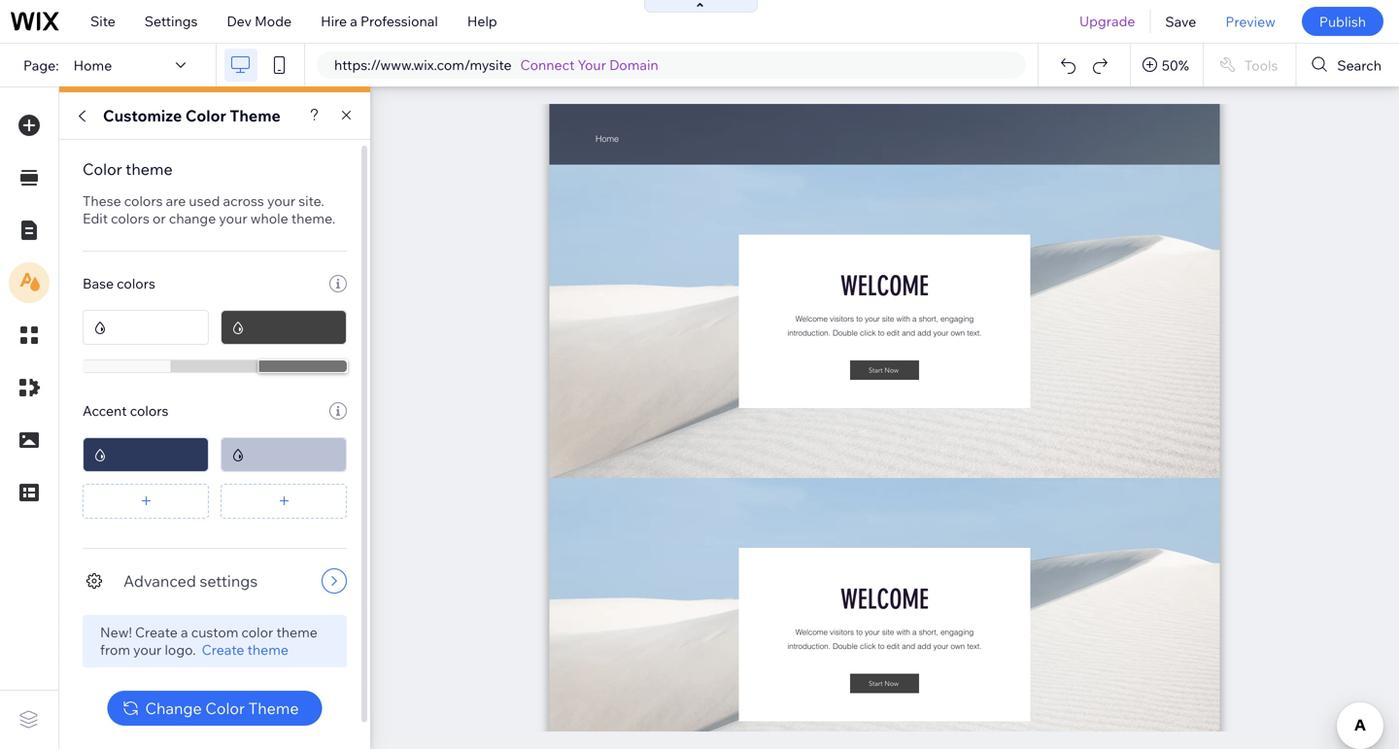 Task type: vqa. For each thing, say whether or not it's contained in the screenshot.
Is Available. Connect Your Domain
no



Task type: describe. For each thing, give the bounding box(es) containing it.
save button
[[1151, 0, 1211, 43]]

upgrade
[[1080, 13, 1136, 30]]

these
[[83, 192, 121, 209]]

1 vertical spatial color
[[83, 159, 122, 179]]

base colors
[[83, 275, 155, 292]]

help
[[467, 13, 497, 30]]

preview
[[1226, 13, 1276, 30]]

new!
[[100, 624, 132, 641]]

theme inside new! create a custom color theme from your logo.
[[276, 624, 318, 641]]

custom
[[191, 624, 238, 641]]

color for change
[[205, 699, 245, 718]]

create theme
[[202, 641, 289, 658]]

accent colors
[[83, 402, 169, 419]]

change
[[169, 210, 216, 227]]

save
[[1166, 13, 1197, 30]]

advanced settings
[[123, 571, 258, 591]]

https://www.wix.com/mysite connect your domain
[[334, 56, 659, 73]]

colors for these
[[124, 192, 163, 209]]

base
[[83, 275, 114, 292]]

0 vertical spatial a
[[350, 13, 358, 30]]

domain
[[609, 56, 659, 73]]

theme for create theme
[[247, 641, 289, 658]]

color for customize
[[186, 106, 226, 125]]

whole
[[250, 210, 288, 227]]

change color theme
[[145, 699, 299, 718]]

0 vertical spatial your
[[267, 192, 296, 209]]

https://www.wix.com/mysite
[[334, 56, 512, 73]]

used
[[189, 192, 220, 209]]

connect
[[520, 56, 575, 73]]

colors left or
[[111, 210, 150, 227]]

theme.
[[291, 210, 336, 227]]

dev mode
[[227, 13, 292, 30]]

tools button
[[1204, 44, 1296, 86]]

50%
[[1162, 57, 1189, 74]]

dev
[[227, 13, 252, 30]]

a inside new! create a custom color theme from your logo.
[[181, 624, 188, 641]]

accent
[[83, 402, 127, 419]]

or
[[153, 210, 166, 227]]

your
[[578, 56, 606, 73]]

create inside button
[[202, 641, 244, 658]]



Task type: locate. For each thing, give the bounding box(es) containing it.
1 horizontal spatial a
[[350, 13, 358, 30]]

are
[[166, 192, 186, 209]]

search button
[[1297, 44, 1399, 86]]

0 vertical spatial theme
[[230, 106, 281, 125]]

theme
[[230, 106, 281, 125], [248, 699, 299, 718]]

1 vertical spatial theme
[[248, 699, 299, 718]]

create
[[135, 624, 178, 641], [202, 641, 244, 658]]

customize color theme
[[103, 106, 281, 125]]

hire
[[321, 13, 347, 30]]

a right the hire
[[350, 13, 358, 30]]

color
[[242, 624, 273, 641]]

theme right color
[[276, 624, 318, 641]]

your
[[267, 192, 296, 209], [219, 210, 247, 227], [133, 641, 162, 658]]

1 horizontal spatial create
[[202, 641, 244, 658]]

logo.
[[165, 641, 196, 658]]

these colors are used across your site. edit colors or change your whole theme.
[[83, 192, 336, 227]]

create inside new! create a custom color theme from your logo.
[[135, 624, 178, 641]]

0 vertical spatial create
[[135, 624, 178, 641]]

theme up across
[[230, 106, 281, 125]]

color inside button
[[205, 699, 245, 718]]

1 vertical spatial a
[[181, 624, 188, 641]]

a
[[350, 13, 358, 30], [181, 624, 188, 641]]

theme down color
[[247, 641, 289, 658]]

search
[[1338, 57, 1382, 74]]

theme up are
[[126, 159, 173, 179]]

theme for customize color theme
[[230, 106, 281, 125]]

edit
[[83, 210, 108, 227]]

colors right 'accent'
[[130, 402, 169, 419]]

0 vertical spatial theme
[[126, 159, 173, 179]]

theme for change color theme
[[248, 699, 299, 718]]

mode
[[255, 13, 292, 30]]

customize
[[103, 106, 182, 125]]

2 horizontal spatial your
[[267, 192, 296, 209]]

a up logo.
[[181, 624, 188, 641]]

create up logo.
[[135, 624, 178, 641]]

50% button
[[1131, 44, 1203, 86]]

your up whole
[[267, 192, 296, 209]]

color
[[186, 106, 226, 125], [83, 159, 122, 179], [205, 699, 245, 718]]

your right "from"
[[133, 641, 162, 658]]

colors up or
[[124, 192, 163, 209]]

1 vertical spatial theme
[[276, 624, 318, 641]]

tools
[[1245, 57, 1278, 74]]

preview button
[[1211, 0, 1291, 43]]

site.
[[299, 192, 324, 209]]

site
[[90, 13, 115, 30]]

create theme button
[[202, 641, 289, 659]]

colors right base
[[117, 275, 155, 292]]

from
[[100, 641, 130, 658]]

publish
[[1320, 13, 1366, 30]]

0 horizontal spatial your
[[133, 641, 162, 658]]

color right "customize"
[[186, 106, 226, 125]]

color up the these
[[83, 159, 122, 179]]

your inside new! create a custom color theme from your logo.
[[133, 641, 162, 658]]

create down custom
[[202, 641, 244, 658]]

settings
[[200, 571, 258, 591]]

colors
[[124, 192, 163, 209], [111, 210, 150, 227], [117, 275, 155, 292], [130, 402, 169, 419]]

across
[[223, 192, 264, 209]]

2 vertical spatial your
[[133, 641, 162, 658]]

change color theme button
[[107, 691, 322, 726]]

theme inside button
[[248, 699, 299, 718]]

colors for accent
[[130, 402, 169, 419]]

home
[[73, 57, 112, 74]]

2 vertical spatial color
[[205, 699, 245, 718]]

color theme
[[83, 159, 173, 179]]

settings
[[145, 13, 198, 30]]

0 vertical spatial color
[[186, 106, 226, 125]]

new! create a custom color theme from your logo.
[[100, 624, 318, 658]]

0 horizontal spatial create
[[135, 624, 178, 641]]

your down across
[[219, 210, 247, 227]]

theme down create theme button on the bottom left of the page
[[248, 699, 299, 718]]

advanced
[[123, 571, 196, 591]]

theme inside button
[[247, 641, 289, 658]]

hire a professional
[[321, 13, 438, 30]]

1 vertical spatial create
[[202, 641, 244, 658]]

0 horizontal spatial a
[[181, 624, 188, 641]]

professional
[[361, 13, 438, 30]]

theme for color theme
[[126, 159, 173, 179]]

2 vertical spatial theme
[[247, 641, 289, 658]]

1 vertical spatial your
[[219, 210, 247, 227]]

colors for base
[[117, 275, 155, 292]]

publish button
[[1302, 7, 1384, 36]]

change
[[145, 699, 202, 718]]

theme
[[126, 159, 173, 179], [276, 624, 318, 641], [247, 641, 289, 658]]

1 horizontal spatial your
[[219, 210, 247, 227]]

color right change
[[205, 699, 245, 718]]



